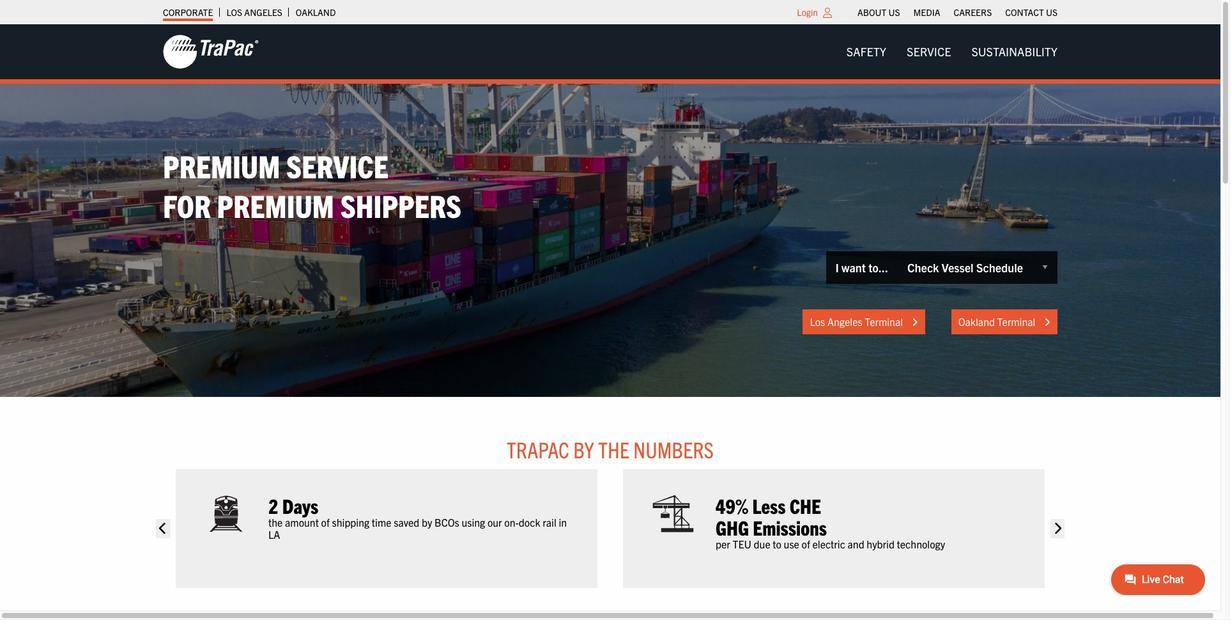 Task type: vqa. For each thing, say whether or not it's contained in the screenshot.
Accident
no



Task type: describe. For each thing, give the bounding box(es) containing it.
safety
[[847, 44, 887, 59]]

1 vertical spatial premium
[[217, 186, 334, 225]]

los angeles terminal
[[810, 315, 906, 328]]

trapac oakland image
[[0, 84, 1221, 397]]

menu bar containing about us
[[851, 3, 1065, 21]]

dock
[[519, 516, 541, 529]]

the
[[269, 516, 283, 529]]

contact us
[[1006, 6, 1058, 18]]

che
[[790, 493, 822, 518]]

terminal inside los angeles terminal link
[[865, 315, 904, 328]]

menu bar containing safety
[[837, 39, 1068, 65]]

angeles for los angeles
[[244, 6, 283, 18]]

to...
[[869, 260, 889, 275]]

our
[[488, 516, 502, 529]]

days
[[282, 493, 318, 518]]

contact us link
[[1006, 3, 1058, 21]]

media link
[[914, 3, 941, 21]]

on-
[[505, 516, 519, 529]]

sustainability
[[972, 44, 1058, 59]]

shippers
[[341, 186, 462, 225]]

technology
[[897, 538, 946, 550]]

login
[[797, 6, 818, 18]]

angeles for los angeles terminal
[[828, 315, 863, 328]]

media
[[914, 6, 941, 18]]

by
[[422, 516, 432, 529]]

and
[[848, 538, 865, 550]]

amount
[[285, 516, 319, 529]]

trapac by the numbers
[[507, 436, 714, 463]]

oakland terminal link
[[952, 310, 1058, 335]]

rail
[[543, 516, 557, 529]]

los for los angeles terminal
[[810, 315, 826, 328]]

sustainability link
[[962, 39, 1068, 65]]

solid image inside los angeles terminal link
[[912, 317, 919, 328]]

teu
[[733, 538, 752, 550]]

safety link
[[837, 39, 897, 65]]

oakland link
[[296, 3, 336, 21]]

corporate link
[[163, 3, 213, 21]]

light image
[[824, 8, 833, 18]]

i
[[836, 260, 839, 275]]

service link
[[897, 39, 962, 65]]

want
[[842, 260, 866, 275]]

corporate
[[163, 6, 213, 18]]

electric
[[813, 538, 846, 550]]

of inside 49% less che ghg emissions per teu due to use of electric and hybrid technology
[[802, 538, 811, 550]]



Task type: locate. For each thing, give the bounding box(es) containing it.
in
[[559, 516, 567, 529]]

0 vertical spatial los
[[227, 6, 242, 18]]

less
[[753, 493, 786, 518]]

los
[[227, 6, 242, 18], [810, 315, 826, 328]]

us right about
[[889, 6, 901, 18]]

1 us from the left
[[889, 6, 901, 18]]

of
[[321, 516, 330, 529], [802, 538, 811, 550]]

per
[[716, 538, 731, 550]]

0 horizontal spatial los
[[227, 6, 242, 18]]

0 vertical spatial menu bar
[[851, 3, 1065, 21]]

oakland
[[296, 6, 336, 18], [959, 315, 996, 328]]

2 days the amount of shipping time saved by bcos using our on-dock rail in la
[[269, 493, 567, 541]]

0 horizontal spatial service
[[286, 146, 389, 185]]

1 vertical spatial oakland
[[959, 315, 996, 328]]

the
[[599, 436, 630, 463]]

about us
[[858, 6, 901, 18]]

oakland for oakland terminal
[[959, 315, 996, 328]]

0 horizontal spatial of
[[321, 516, 330, 529]]

1 horizontal spatial terminal
[[998, 315, 1036, 328]]

login link
[[797, 6, 818, 18]]

menu bar up service "link"
[[851, 3, 1065, 21]]

1 horizontal spatial los
[[810, 315, 826, 328]]

2 terminal from the left
[[998, 315, 1036, 328]]

2
[[269, 493, 278, 518]]

careers
[[954, 6, 993, 18]]

of inside 2 days the amount of shipping time saved by bcos using our on-dock rail in la
[[321, 516, 330, 529]]

hybrid
[[867, 538, 895, 550]]

1 vertical spatial los
[[810, 315, 826, 328]]

us for contact us
[[1047, 6, 1058, 18]]

angeles
[[244, 6, 283, 18], [828, 315, 863, 328]]

1 horizontal spatial oakland
[[959, 315, 996, 328]]

solid image inside oakland terminal link
[[1045, 317, 1051, 328]]

of right use
[[802, 538, 811, 550]]

49% less che ghg emissions per teu due to use of electric and hybrid technology
[[716, 493, 946, 550]]

due
[[754, 538, 771, 550]]

terminal
[[865, 315, 904, 328], [998, 315, 1036, 328]]

about us link
[[858, 3, 901, 21]]

1 horizontal spatial service
[[907, 44, 952, 59]]

using
[[462, 516, 485, 529]]

use
[[784, 538, 800, 550]]

0 vertical spatial angeles
[[244, 6, 283, 18]]

los for los angeles
[[227, 6, 242, 18]]

0 horizontal spatial us
[[889, 6, 901, 18]]

los angeles link
[[227, 3, 283, 21]]

49%
[[716, 493, 749, 518]]

0 vertical spatial premium
[[163, 146, 280, 185]]

of right amount
[[321, 516, 330, 529]]

1 vertical spatial angeles
[[828, 315, 863, 328]]

trapac
[[507, 436, 570, 463]]

by
[[574, 436, 595, 463]]

1 vertical spatial service
[[286, 146, 389, 185]]

angeles down the i
[[828, 315, 863, 328]]

los angeles
[[227, 6, 283, 18]]

los angeles terminal link
[[803, 310, 926, 335]]

angeles left oakland link
[[244, 6, 283, 18]]

numbers
[[634, 436, 714, 463]]

premium
[[163, 146, 280, 185], [217, 186, 334, 225]]

oakland terminal
[[959, 315, 1038, 328]]

1 horizontal spatial us
[[1047, 6, 1058, 18]]

1 horizontal spatial angeles
[[828, 315, 863, 328]]

us right contact
[[1047, 6, 1058, 18]]

emissions
[[753, 515, 827, 539]]

0 horizontal spatial oakland
[[296, 6, 336, 18]]

shipping
[[332, 516, 370, 529]]

bcos
[[435, 516, 460, 529]]

terminal inside oakland terminal link
[[998, 315, 1036, 328]]

1 vertical spatial of
[[802, 538, 811, 550]]

menu bar
[[851, 3, 1065, 21], [837, 39, 1068, 65]]

service
[[907, 44, 952, 59], [286, 146, 389, 185]]

us for about us
[[889, 6, 901, 18]]

time
[[372, 516, 392, 529]]

about
[[858, 6, 887, 18]]

solid image
[[912, 317, 919, 328], [1045, 317, 1051, 328], [156, 519, 170, 538], [1051, 519, 1065, 538]]

2 us from the left
[[1047, 6, 1058, 18]]

ghg
[[716, 515, 749, 539]]

0 horizontal spatial angeles
[[244, 6, 283, 18]]

menu bar down the careers
[[837, 39, 1068, 65]]

service inside the premium service for premium shippers
[[286, 146, 389, 185]]

us
[[889, 6, 901, 18], [1047, 6, 1058, 18]]

saved
[[394, 516, 420, 529]]

for
[[163, 186, 211, 225]]

1 vertical spatial menu bar
[[837, 39, 1068, 65]]

i want to...
[[836, 260, 889, 275]]

0 vertical spatial of
[[321, 516, 330, 529]]

1 horizontal spatial of
[[802, 538, 811, 550]]

la
[[269, 528, 280, 541]]

corporate image
[[163, 34, 259, 70]]

contact
[[1006, 6, 1045, 18]]

careers link
[[954, 3, 993, 21]]

0 vertical spatial oakland
[[296, 6, 336, 18]]

1 terminal from the left
[[865, 315, 904, 328]]

0 vertical spatial service
[[907, 44, 952, 59]]

oakland inside oakland terminal link
[[959, 315, 996, 328]]

service inside "link"
[[907, 44, 952, 59]]

oakland for oakland
[[296, 6, 336, 18]]

premium service for premium shippers
[[163, 146, 462, 225]]

0 horizontal spatial terminal
[[865, 315, 904, 328]]

to
[[773, 538, 782, 550]]



